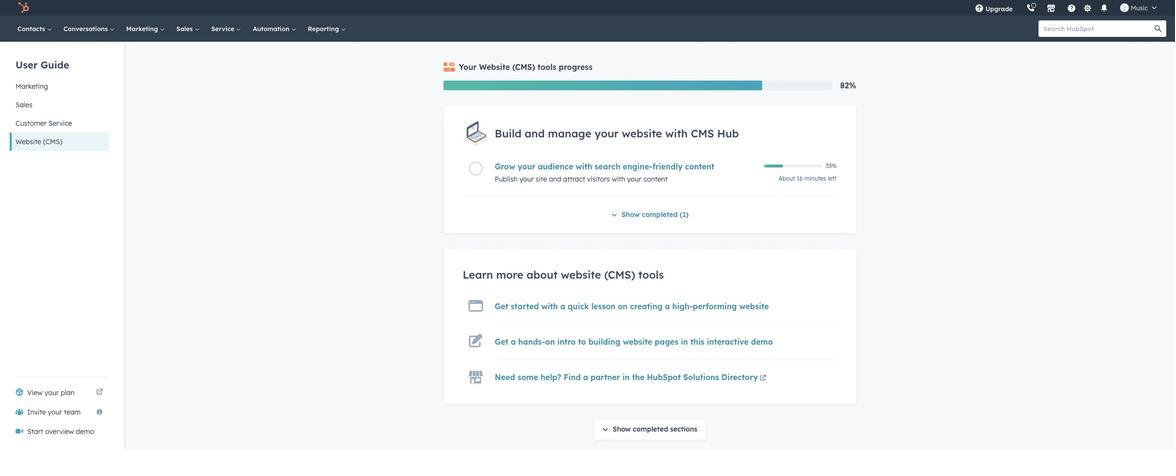Task type: describe. For each thing, give the bounding box(es) containing it.
82%
[[841, 81, 857, 90]]

show for show completed (1)
[[622, 210, 640, 219]]

33%
[[826, 162, 837, 170]]

0 vertical spatial marketing
[[126, 25, 160, 33]]

grow your audience with search engine-friendly content button
[[495, 162, 759, 171]]

user guide
[[16, 59, 69, 71]]

attract
[[564, 175, 586, 184]]

view your plan link
[[10, 384, 109, 403]]

solutions
[[684, 373, 720, 382]]

directory
[[722, 373, 758, 382]]

show completed sections
[[613, 425, 698, 434]]

show completed sections button
[[595, 420, 706, 440]]

your inside button
[[48, 408, 62, 417]]

and inside grow your audience with search engine-friendly content publish your site and attract visitors with your content
[[549, 175, 562, 184]]

link opens in a new window image inside view your plan link
[[96, 387, 103, 399]]

intro
[[558, 337, 576, 347]]

website inside button
[[16, 138, 41, 146]]

get a hands-on intro to building website pages in this interactive demo link
[[495, 337, 773, 347]]

creating
[[630, 302, 663, 311]]

about 16 minutes left
[[779, 175, 837, 182]]

publish
[[495, 175, 518, 184]]

your up search
[[595, 127, 619, 141]]

your website (cms) tools progress
[[459, 62, 593, 72]]

0 vertical spatial tools
[[538, 62, 557, 72]]

about
[[779, 175, 796, 182]]

friendly
[[653, 162, 683, 171]]

about
[[527, 268, 558, 282]]

website left the pages
[[623, 337, 653, 347]]

start
[[27, 428, 43, 437]]

help button
[[1064, 0, 1081, 16]]

search
[[595, 162, 621, 171]]

performing
[[693, 302, 737, 311]]

website right performing
[[740, 302, 769, 311]]

your website (cms) tools progress progress bar
[[444, 81, 763, 90]]

calling icon button
[[1023, 1, 1040, 14]]

started
[[511, 302, 539, 311]]

0 vertical spatial content
[[685, 162, 715, 171]]

team
[[64, 408, 81, 417]]

high-
[[673, 302, 693, 311]]

notifications button
[[1097, 0, 1113, 16]]

2 vertical spatial (cms)
[[605, 268, 636, 282]]

0 horizontal spatial and
[[525, 127, 545, 141]]

get a hands-on intro to building website pages in this interactive demo
[[495, 337, 773, 347]]

hands-
[[519, 337, 546, 347]]

search button
[[1151, 20, 1167, 37]]

get for get a hands-on intro to building website pages in this interactive demo
[[495, 337, 509, 347]]

building
[[589, 337, 621, 347]]

help image
[[1068, 4, 1077, 13]]

guide
[[41, 59, 69, 71]]

get for get started with a quick lesson on creating a high-performing website
[[495, 302, 509, 311]]

minutes
[[805, 175, 827, 182]]

invite your team button
[[10, 403, 109, 422]]

get started with a quick lesson on creating a high-performing website link
[[495, 302, 769, 311]]

sales link
[[171, 16, 205, 42]]

Search HubSpot search field
[[1039, 20, 1158, 37]]

some
[[518, 373, 539, 382]]

0 vertical spatial service
[[211, 25, 236, 33]]

build
[[495, 127, 522, 141]]

plan
[[61, 389, 75, 398]]

show completed (1)
[[622, 210, 689, 219]]

help?
[[541, 373, 562, 382]]

settings link
[[1083, 3, 1095, 13]]

0 vertical spatial (cms)
[[513, 62, 535, 72]]

upgrade
[[986, 5, 1013, 13]]

service inside "button"
[[48, 119, 72, 128]]

conversations
[[64, 25, 110, 33]]

[object object] complete progress bar
[[764, 165, 784, 168]]

progress
[[559, 62, 593, 72]]

left
[[828, 175, 837, 182]]

show for show completed sections
[[613, 425, 631, 434]]

contacts
[[18, 25, 47, 33]]

link opens in a new window image
[[96, 389, 103, 397]]

automation
[[253, 25, 292, 33]]

calling icon image
[[1027, 4, 1036, 13]]

cms
[[691, 127, 715, 141]]

settings image
[[1084, 4, 1093, 13]]

customer service button
[[10, 114, 109, 133]]

your left plan
[[45, 389, 59, 398]]

music
[[1132, 4, 1149, 12]]

view
[[27, 389, 43, 398]]

your
[[459, 62, 477, 72]]

1 vertical spatial demo
[[76, 428, 94, 437]]

hubspot link
[[12, 2, 36, 14]]

0 vertical spatial on
[[618, 302, 628, 311]]

1 horizontal spatial tools
[[639, 268, 664, 282]]

a inside need some help? find a partner in the hubspot solutions directory link
[[584, 373, 589, 382]]

find
[[564, 373, 581, 382]]

quick
[[568, 302, 589, 311]]

conversations link
[[58, 16, 120, 42]]

service link
[[205, 16, 247, 42]]

website (cms)
[[16, 138, 62, 146]]

view your plan
[[27, 389, 75, 398]]

site
[[536, 175, 547, 184]]

0 horizontal spatial in
[[623, 373, 630, 382]]

more
[[497, 268, 524, 282]]

marketplaces button
[[1042, 0, 1062, 16]]

visitors
[[587, 175, 610, 184]]

your down engine-
[[628, 175, 642, 184]]

search image
[[1156, 25, 1162, 32]]

audience
[[538, 162, 574, 171]]

learn
[[463, 268, 493, 282]]

completed for sections
[[633, 425, 669, 434]]



Task type: vqa. For each thing, say whether or not it's contained in the screenshot.
second Press to sort. image from left
no



Task type: locate. For each thing, give the bounding box(es) containing it.
content right the friendly
[[685, 162, 715, 171]]

service
[[211, 25, 236, 33], [48, 119, 72, 128]]

your right grow
[[518, 162, 536, 171]]

1 horizontal spatial and
[[549, 175, 562, 184]]

1 vertical spatial content
[[644, 175, 668, 184]]

sales up customer
[[16, 101, 32, 109]]

0 horizontal spatial service
[[48, 119, 72, 128]]

need some help? find a partner in the hubspot solutions directory link
[[495, 373, 769, 385]]

pages
[[655, 337, 679, 347]]

partner
[[591, 373, 621, 382]]

sales button
[[10, 96, 109, 114]]

1 horizontal spatial service
[[211, 25, 236, 33]]

(1)
[[680, 210, 689, 219]]

music button
[[1115, 0, 1163, 16]]

tools left progress
[[538, 62, 557, 72]]

16
[[797, 175, 803, 182]]

marketing down user
[[16, 82, 48, 91]]

and
[[525, 127, 545, 141], [549, 175, 562, 184]]

greg robinson image
[[1121, 3, 1130, 12]]

with
[[666, 127, 688, 141], [576, 162, 593, 171], [612, 175, 626, 184], [542, 302, 558, 311]]

1 vertical spatial tools
[[639, 268, 664, 282]]

and down audience
[[549, 175, 562, 184]]

to
[[579, 337, 586, 347]]

on left intro
[[546, 337, 555, 347]]

1 horizontal spatial demo
[[752, 337, 773, 347]]

completed inside button
[[642, 210, 678, 219]]

marketing inside button
[[16, 82, 48, 91]]

1 horizontal spatial (cms)
[[513, 62, 535, 72]]

your left team
[[48, 408, 62, 417]]

lesson
[[592, 302, 616, 311]]

in left this
[[681, 337, 688, 347]]

sections
[[671, 425, 698, 434]]

1 vertical spatial get
[[495, 337, 509, 347]]

0 vertical spatial show
[[622, 210, 640, 219]]

0 horizontal spatial content
[[644, 175, 668, 184]]

content down the friendly
[[644, 175, 668, 184]]

0 vertical spatial get
[[495, 302, 509, 311]]

manage
[[548, 127, 592, 141]]

and right build
[[525, 127, 545, 141]]

get left started
[[495, 302, 509, 311]]

0 vertical spatial and
[[525, 127, 545, 141]]

hub
[[718, 127, 739, 141]]

marketplaces image
[[1048, 4, 1056, 13]]

completed left sections
[[633, 425, 669, 434]]

website
[[479, 62, 510, 72], [16, 138, 41, 146]]

get left hands-
[[495, 337, 509, 347]]

1 vertical spatial in
[[623, 373, 630, 382]]

completed left (1)
[[642, 210, 678, 219]]

automation link
[[247, 16, 302, 42]]

customer service
[[16, 119, 72, 128]]

marketing
[[126, 25, 160, 33], [16, 82, 48, 91]]

your left the site
[[520, 175, 534, 184]]

reporting link
[[302, 16, 352, 42]]

service down sales button
[[48, 119, 72, 128]]

1 get from the top
[[495, 302, 509, 311]]

a left hands-
[[511, 337, 516, 347]]

1 vertical spatial website
[[16, 138, 41, 146]]

on right the lesson
[[618, 302, 628, 311]]

1 vertical spatial completed
[[633, 425, 669, 434]]

content
[[685, 162, 715, 171], [644, 175, 668, 184]]

0 horizontal spatial sales
[[16, 101, 32, 109]]

show inside show completed sections button
[[613, 425, 631, 434]]

website up the quick
[[561, 268, 602, 282]]

hubspot
[[647, 373, 681, 382]]

need
[[495, 373, 516, 382]]

menu containing music
[[969, 0, 1164, 16]]

in
[[681, 337, 688, 347], [623, 373, 630, 382]]

grow
[[495, 162, 516, 171]]

menu
[[969, 0, 1164, 16]]

grow your audience with search engine-friendly content publish your site and attract visitors with your content
[[495, 162, 715, 184]]

1 horizontal spatial content
[[685, 162, 715, 171]]

2 horizontal spatial (cms)
[[605, 268, 636, 282]]

overview
[[45, 428, 74, 437]]

completed for (1)
[[642, 210, 678, 219]]

notifications image
[[1101, 4, 1109, 13]]

website right your
[[479, 62, 510, 72]]

0 horizontal spatial (cms)
[[43, 138, 62, 146]]

show inside 'show completed (1)' button
[[622, 210, 640, 219]]

1 horizontal spatial on
[[618, 302, 628, 311]]

1 vertical spatial service
[[48, 119, 72, 128]]

1 vertical spatial and
[[549, 175, 562, 184]]

start overview demo
[[27, 428, 94, 437]]

with down grow your audience with search engine-friendly content button in the top of the page
[[612, 175, 626, 184]]

1 vertical spatial marketing
[[16, 82, 48, 91]]

start overview demo link
[[10, 422, 109, 442]]

a left high-
[[665, 302, 670, 311]]

sales right marketing link
[[176, 25, 195, 33]]

engine-
[[623, 162, 653, 171]]

tools
[[538, 62, 557, 72], [639, 268, 664, 282]]

demo down team
[[76, 428, 94, 437]]

tools up creating
[[639, 268, 664, 282]]

1 horizontal spatial sales
[[176, 25, 195, 33]]

2 get from the top
[[495, 337, 509, 347]]

1 horizontal spatial in
[[681, 337, 688, 347]]

demo
[[752, 337, 773, 347], [76, 428, 94, 437]]

0 horizontal spatial on
[[546, 337, 555, 347]]

invite your team
[[27, 408, 81, 417]]

0 vertical spatial demo
[[752, 337, 773, 347]]

a right find
[[584, 373, 589, 382]]

hubspot image
[[18, 2, 29, 14]]

demo right interactive
[[752, 337, 773, 347]]

user guide views element
[[10, 42, 109, 151]]

1 vertical spatial show
[[613, 425, 631, 434]]

(cms) inside button
[[43, 138, 62, 146]]

0 vertical spatial completed
[[642, 210, 678, 219]]

0 vertical spatial website
[[479, 62, 510, 72]]

0 vertical spatial in
[[681, 337, 688, 347]]

0 horizontal spatial tools
[[538, 62, 557, 72]]

sales inside button
[[16, 101, 32, 109]]

1 horizontal spatial marketing
[[126, 25, 160, 33]]

contacts link
[[12, 16, 58, 42]]

1 vertical spatial sales
[[16, 101, 32, 109]]

get
[[495, 302, 509, 311], [495, 337, 509, 347]]

0 horizontal spatial demo
[[76, 428, 94, 437]]

sales inside "link"
[[176, 25, 195, 33]]

marketing button
[[10, 77, 109, 96]]

with right started
[[542, 302, 558, 311]]

this
[[691, 337, 705, 347]]

0 horizontal spatial marketing
[[16, 82, 48, 91]]

1 vertical spatial (cms)
[[43, 138, 62, 146]]

service right "sales" "link"
[[211, 25, 236, 33]]

on
[[618, 302, 628, 311], [546, 337, 555, 347]]

marketing left "sales" "link"
[[126, 25, 160, 33]]

with up the attract
[[576, 162, 593, 171]]

1 horizontal spatial website
[[479, 62, 510, 72]]

learn more about website (cms) tools
[[463, 268, 664, 282]]

in left the
[[623, 373, 630, 382]]

a left the quick
[[561, 302, 566, 311]]

with left cms
[[666, 127, 688, 141]]

show
[[622, 210, 640, 219], [613, 425, 631, 434]]

reporting
[[308, 25, 341, 33]]

website (cms) button
[[10, 133, 109, 151]]

website down customer
[[16, 138, 41, 146]]

marketing link
[[120, 16, 171, 42]]

0 vertical spatial sales
[[176, 25, 195, 33]]

completed
[[642, 210, 678, 219], [633, 425, 669, 434]]

the
[[633, 373, 645, 382]]

show completed (1) button
[[611, 209, 689, 222]]

get started with a quick lesson on creating a high-performing website
[[495, 302, 769, 311]]

1 vertical spatial on
[[546, 337, 555, 347]]

a
[[561, 302, 566, 311], [665, 302, 670, 311], [511, 337, 516, 347], [584, 373, 589, 382]]

sales
[[176, 25, 195, 33], [16, 101, 32, 109]]

upgrade image
[[976, 4, 984, 13]]

build and manage your website with cms hub
[[495, 127, 739, 141]]

interactive
[[707, 337, 749, 347]]

website up engine-
[[622, 127, 663, 141]]

link opens in a new window image
[[760, 373, 767, 385], [760, 375, 767, 382], [96, 387, 103, 399]]

completed inside button
[[633, 425, 669, 434]]

invite
[[27, 408, 46, 417]]

user
[[16, 59, 38, 71]]

need some help? find a partner in the hubspot solutions directory
[[495, 373, 758, 382]]

0 horizontal spatial website
[[16, 138, 41, 146]]



